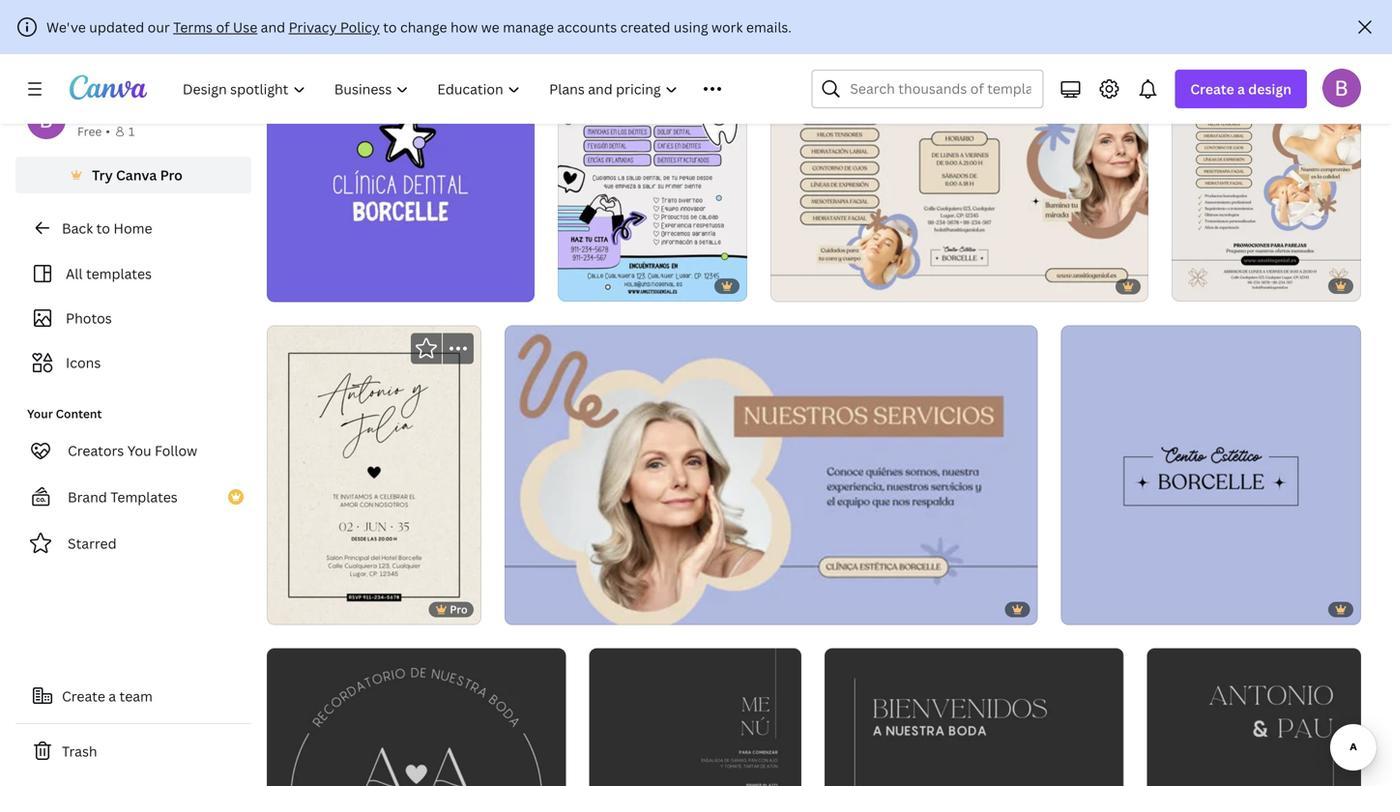 Task type: describe. For each thing, give the bounding box(es) containing it.
create a team button
[[15, 677, 251, 716]]

terms of use link
[[173, 18, 257, 36]]

bob builder image
[[1323, 68, 1362, 107]]

0 horizontal spatial to
[[96, 219, 110, 237]]

terms
[[173, 18, 213, 36]]

all templates link
[[27, 255, 240, 292]]

team
[[119, 687, 153, 705]]

we've
[[46, 18, 86, 36]]

your content
[[27, 406, 102, 422]]

back to home link
[[15, 209, 251, 248]]

trash link
[[15, 732, 251, 771]]

creators you follow link
[[15, 431, 251, 470]]

icons
[[66, 353, 101, 372]]

all templates
[[66, 264, 152, 283]]

how
[[451, 18, 478, 36]]

photos link
[[27, 300, 240, 337]]

create a design
[[1191, 80, 1292, 98]]

home
[[114, 219, 152, 237]]

policy
[[340, 18, 380, 36]]

create for create a team
[[62, 687, 105, 705]]

emails.
[[746, 18, 792, 36]]

and
[[261, 18, 285, 36]]

templates
[[86, 264, 152, 283]]

accounts
[[557, 18, 617, 36]]

try canva pro
[[92, 166, 183, 184]]

pro inside button
[[160, 166, 183, 184]]

starred
[[68, 534, 117, 553]]

use
[[233, 18, 257, 36]]

change
[[400, 18, 447, 36]]

brand templates link
[[15, 478, 251, 516]]

create a team
[[62, 687, 153, 705]]

templates
[[110, 488, 178, 506]]

we've updated our terms of use and privacy policy to change how we manage accounts created using work emails.
[[46, 18, 792, 36]]

create for create a design
[[1191, 80, 1235, 98]]

back to home
[[62, 219, 152, 237]]

using
[[674, 18, 709, 36]]

work
[[712, 18, 743, 36]]

privacy
[[289, 18, 337, 36]]

you
[[127, 441, 151, 460]]

create a design button
[[1175, 70, 1308, 108]]



Task type: locate. For each thing, give the bounding box(es) containing it.
brand
[[68, 488, 107, 506]]

design
[[1249, 80, 1292, 98]]

privacy policy link
[[289, 18, 380, 36]]

your
[[27, 406, 53, 422]]

1 vertical spatial to
[[96, 219, 110, 237]]

photos
[[66, 309, 112, 327]]

top level navigation element
[[170, 70, 765, 108], [170, 70, 765, 108]]

1 horizontal spatial pro
[[450, 602, 468, 617]]

canva
[[116, 166, 157, 184]]

creators you follow
[[68, 441, 197, 460]]

brand templates
[[68, 488, 178, 506]]

0 horizontal spatial pro
[[160, 166, 183, 184]]

content
[[56, 406, 102, 422]]

1 vertical spatial pro
[[450, 602, 468, 617]]

icons link
[[27, 344, 240, 381]]

starred link
[[15, 524, 251, 563]]

manage
[[503, 18, 554, 36]]

0 vertical spatial pro
[[160, 166, 183, 184]]

create inside button
[[62, 687, 105, 705]]

create inside dropdown button
[[1191, 80, 1235, 98]]

1 vertical spatial a
[[109, 687, 116, 705]]

to right policy
[[383, 18, 397, 36]]

a inside create a team button
[[109, 687, 116, 705]]

1
[[128, 123, 135, 139]]

try
[[92, 166, 113, 184]]

our
[[148, 18, 170, 36]]

1 horizontal spatial a
[[1238, 80, 1246, 98]]

a left team
[[109, 687, 116, 705]]

0 vertical spatial a
[[1238, 80, 1246, 98]]

0 horizontal spatial a
[[109, 687, 116, 705]]

create
[[1191, 80, 1235, 98], [62, 687, 105, 705]]

back
[[62, 219, 93, 237]]

a for design
[[1238, 80, 1246, 98]]

creators
[[68, 441, 124, 460]]

of
[[216, 18, 230, 36]]

all
[[66, 264, 83, 283]]

0 vertical spatial to
[[383, 18, 397, 36]]

a
[[1238, 80, 1246, 98], [109, 687, 116, 705]]

to right back
[[96, 219, 110, 237]]

0 horizontal spatial create
[[62, 687, 105, 705]]

to
[[383, 18, 397, 36], [96, 219, 110, 237]]

create left design
[[1191, 80, 1235, 98]]

1 horizontal spatial to
[[383, 18, 397, 36]]

follow
[[155, 441, 197, 460]]

free
[[77, 123, 102, 139]]

a for team
[[109, 687, 116, 705]]

1 vertical spatial create
[[62, 687, 105, 705]]

a inside create a design dropdown button
[[1238, 80, 1246, 98]]

0 vertical spatial create
[[1191, 80, 1235, 98]]

a left design
[[1238, 80, 1246, 98]]

try canva pro button
[[15, 157, 251, 193]]

pro inside 'group'
[[450, 602, 468, 617]]

create left team
[[62, 687, 105, 705]]

Search search field
[[850, 71, 1031, 107]]

1 horizontal spatial create
[[1191, 80, 1235, 98]]

pro
[[160, 166, 183, 184], [450, 602, 468, 617]]

•
[[106, 123, 110, 139]]

pro group
[[267, 325, 482, 625]]

created
[[621, 18, 671, 36]]

trash
[[62, 742, 97, 761]]

we
[[481, 18, 500, 36]]

updated
[[89, 18, 144, 36]]

None search field
[[812, 70, 1044, 108]]

group
[[558, 34, 747, 302], [771, 34, 1149, 302], [1172, 34, 1362, 302], [505, 317, 1038, 625], [1062, 317, 1362, 625], [267, 641, 566, 786], [590, 641, 802, 786], [825, 641, 1124, 786], [1147, 641, 1362, 786]]

free •
[[77, 123, 110, 139]]



Task type: vqa. For each thing, say whether or not it's contained in the screenshot.
'Pro' to the right
yes



